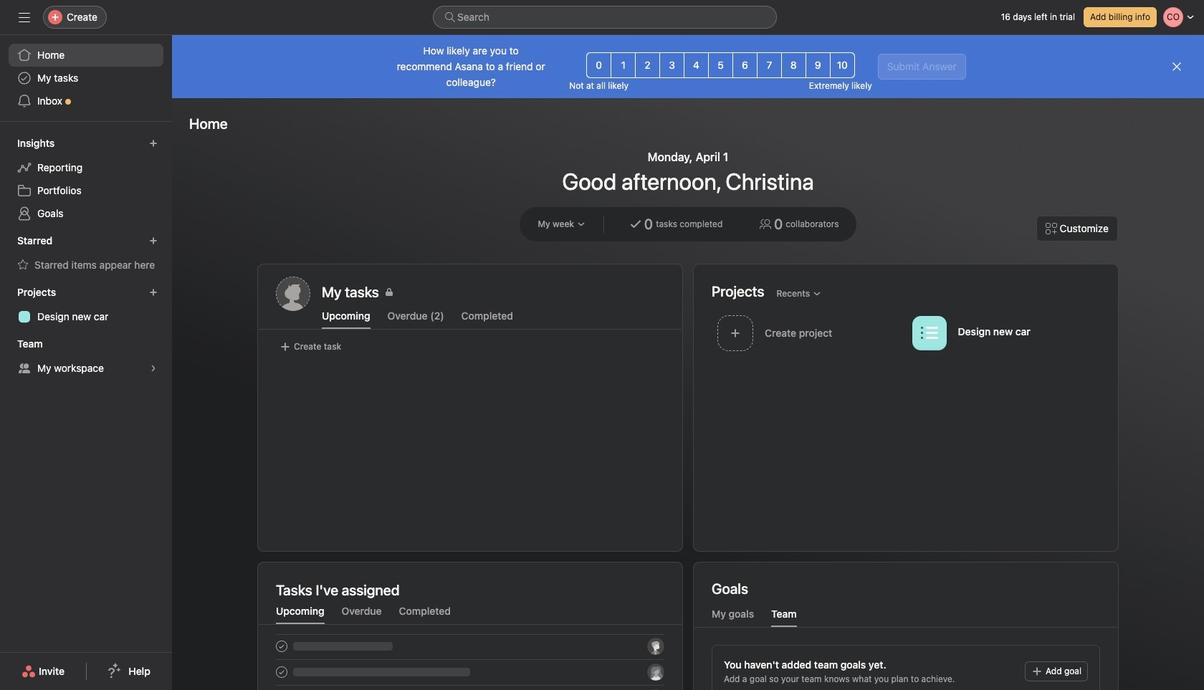 Task type: describe. For each thing, give the bounding box(es) containing it.
add profile photo image
[[276, 277, 310, 311]]

new project or portfolio image
[[149, 288, 158, 297]]

see details, my workspace image
[[149, 364, 158, 373]]

new insights image
[[149, 139, 158, 148]]

add items to starred image
[[149, 237, 158, 245]]

global element
[[0, 35, 172, 121]]



Task type: locate. For each thing, give the bounding box(es) containing it.
list item
[[712, 311, 907, 355]]

teams element
[[0, 331, 172, 383]]

option group
[[587, 52, 855, 78]]

dismiss image
[[1172, 61, 1183, 72]]

list box
[[433, 6, 777, 29]]

None radio
[[611, 52, 636, 78], [635, 52, 660, 78], [733, 52, 758, 78], [611, 52, 636, 78], [635, 52, 660, 78], [733, 52, 758, 78]]

list image
[[921, 324, 938, 342]]

starred element
[[0, 228, 172, 280]]

projects element
[[0, 280, 172, 331]]

hide sidebar image
[[19, 11, 30, 23]]

None radio
[[587, 52, 612, 78], [660, 52, 685, 78], [684, 52, 709, 78], [708, 52, 733, 78], [757, 52, 782, 78], [781, 52, 806, 78], [806, 52, 831, 78], [830, 52, 855, 78], [587, 52, 612, 78], [660, 52, 685, 78], [684, 52, 709, 78], [708, 52, 733, 78], [757, 52, 782, 78], [781, 52, 806, 78], [806, 52, 831, 78], [830, 52, 855, 78]]

insights element
[[0, 130, 172, 228]]



Task type: vqa. For each thing, say whether or not it's contained in the screenshot.
See details, My workspace image at the bottom left
yes



